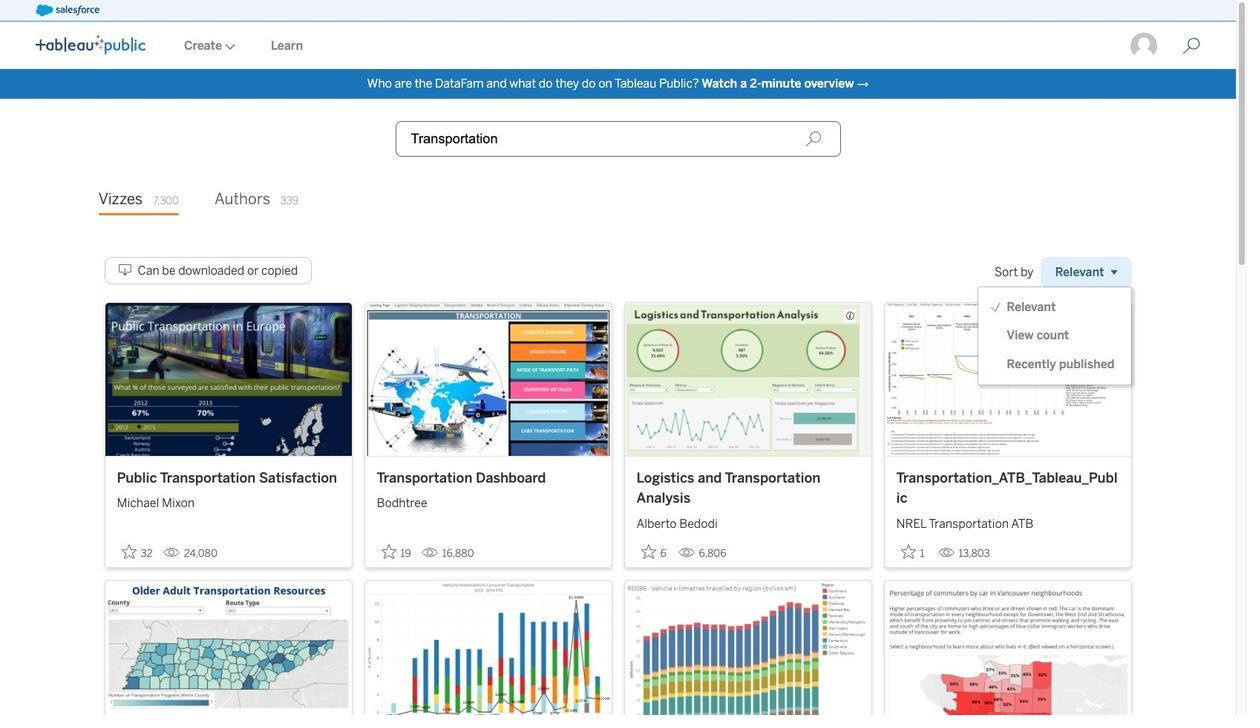 Task type: locate. For each thing, give the bounding box(es) containing it.
1 horizontal spatial add favorite image
[[641, 544, 656, 559]]

0 horizontal spatial add favorite image
[[381, 544, 396, 559]]

gary.orlando image
[[1130, 31, 1160, 61]]

1 horizontal spatial add favorite image
[[901, 544, 916, 559]]

go to search image
[[1165, 37, 1219, 55]]

2 add favorite image from the left
[[641, 544, 656, 559]]

workbook thumbnail image
[[105, 303, 352, 456], [365, 303, 612, 456], [625, 303, 872, 456], [885, 303, 1132, 456], [105, 581, 352, 715], [365, 581, 612, 715], [625, 581, 872, 715], [885, 581, 1132, 715]]

list options menu
[[979, 293, 1132, 379]]

1 add favorite image from the left
[[381, 544, 396, 559]]

Add Favorite button
[[117, 540, 157, 564], [377, 540, 416, 564], [637, 540, 673, 564], [897, 540, 933, 564]]

add favorite image for second "add favorite" button from the left
[[381, 544, 396, 559]]

logo image
[[36, 35, 146, 54]]

1 add favorite image from the left
[[121, 544, 136, 559]]

create image
[[222, 44, 235, 50]]

add favorite image for second "add favorite" button from the right
[[641, 544, 656, 559]]

0 horizontal spatial add favorite image
[[121, 544, 136, 559]]

add favorite image
[[121, 544, 136, 559], [901, 544, 916, 559]]

add favorite image
[[381, 544, 396, 559], [641, 544, 656, 559]]



Task type: describe. For each thing, give the bounding box(es) containing it.
search image
[[806, 131, 822, 147]]

3 add favorite button from the left
[[637, 540, 673, 564]]

1 add favorite button from the left
[[117, 540, 157, 564]]

2 add favorite image from the left
[[901, 544, 916, 559]]

salesforce logo image
[[36, 4, 99, 16]]

Search input field
[[396, 121, 841, 157]]

4 add favorite button from the left
[[897, 540, 933, 564]]

2 add favorite button from the left
[[377, 540, 416, 564]]



Task type: vqa. For each thing, say whether or not it's contained in the screenshot.
the right Add Favorite icon
yes



